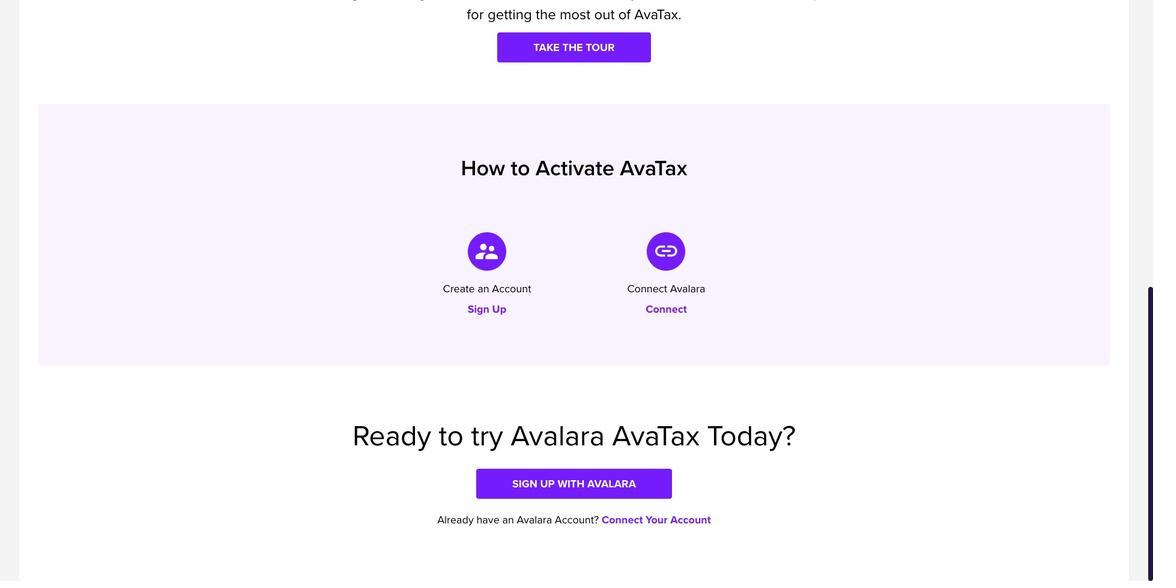 Task type: vqa. For each thing, say whether or not it's contained in the screenshot.
Your
yes



Task type: locate. For each thing, give the bounding box(es) containing it.
0 horizontal spatial sign
[[468, 301, 490, 317]]

0 horizontal spatial account
[[492, 281, 531, 296]]

connect your account link
[[602, 512, 711, 528]]

an
[[478, 281, 490, 296], [503, 512, 514, 527]]

to for ready
[[439, 414, 464, 456]]

0 horizontal spatial an
[[478, 281, 490, 296]]

avalara
[[670, 281, 706, 296], [511, 414, 605, 456], [588, 476, 636, 492], [517, 512, 552, 527]]

avalara for ready to try avalara avatax today?
[[511, 414, 605, 456]]

take the tour
[[534, 39, 615, 55]]

sign left up
[[468, 301, 490, 317]]

account
[[492, 281, 531, 296], [671, 512, 711, 528]]

0 vertical spatial to
[[511, 152, 530, 184]]

avalara inside the already have an avalara account? connect your account
[[517, 512, 552, 527]]

account up up
[[492, 281, 531, 296]]

1 vertical spatial connect
[[646, 301, 687, 317]]

1 horizontal spatial to
[[511, 152, 530, 184]]

0 vertical spatial connect
[[628, 281, 668, 296]]

an right have
[[503, 512, 514, 527]]

1 horizontal spatial an
[[503, 512, 514, 527]]

today?
[[707, 414, 796, 456]]

0 horizontal spatial to
[[439, 414, 464, 456]]

0 vertical spatial sign
[[468, 301, 490, 317]]

an up sign up link
[[478, 281, 490, 296]]

account right your
[[671, 512, 711, 528]]

sign up with avalara
[[513, 476, 636, 492]]

account inside create an account sign up
[[492, 281, 531, 296]]

connect
[[628, 281, 668, 296], [646, 301, 687, 317], [602, 512, 643, 528]]

to
[[511, 152, 530, 184], [439, 414, 464, 456]]

avatax
[[620, 152, 688, 184], [612, 414, 700, 456]]

your
[[646, 512, 668, 528]]

already have an avalara account? connect your account
[[437, 512, 711, 528]]

connect link
[[646, 301, 687, 318]]

how to activate avatax
[[461, 152, 688, 184]]

avalara for sign up with avalara
[[588, 476, 636, 492]]

avalara inside 'connect avalara connect'
[[670, 281, 706, 296]]

0 vertical spatial an
[[478, 281, 490, 296]]

avalara right 'with' at bottom
[[588, 476, 636, 492]]

already
[[437, 512, 474, 527]]

1 vertical spatial an
[[503, 512, 514, 527]]

0 vertical spatial account
[[492, 281, 531, 296]]

connect avalara connect
[[628, 281, 706, 317]]

an inside create an account sign up
[[478, 281, 490, 296]]

1 horizontal spatial sign
[[513, 476, 538, 492]]

to for how
[[511, 152, 530, 184]]

sign
[[468, 301, 490, 317], [513, 476, 538, 492]]

avalara up connect link
[[670, 281, 706, 296]]

up
[[540, 476, 555, 492]]

to right how
[[511, 152, 530, 184]]

1 vertical spatial to
[[439, 414, 464, 456]]

tour
[[586, 39, 615, 55]]

an inside the already have an avalara account? connect your account
[[503, 512, 514, 527]]

avalara up up at the bottom of page
[[511, 414, 605, 456]]

avalara down up at the bottom of page
[[517, 512, 552, 527]]

1 vertical spatial account
[[671, 512, 711, 528]]

account?
[[555, 512, 599, 527]]

sign left up at the bottom of page
[[513, 476, 538, 492]]

ready to try avalara avatax today?
[[353, 414, 796, 456]]

to left try
[[439, 414, 464, 456]]



Task type: describe. For each thing, give the bounding box(es) containing it.
avalara for already have an avalara account? connect your account
[[517, 512, 552, 527]]

1 vertical spatial avatax
[[612, 414, 700, 456]]

sign up link
[[468, 301, 507, 318]]

2 vertical spatial connect
[[602, 512, 643, 528]]

activate
[[536, 152, 615, 184]]

the
[[563, 39, 583, 55]]

1 vertical spatial sign
[[513, 476, 538, 492]]

take
[[534, 39, 560, 55]]

create
[[443, 281, 475, 296]]

have
[[477, 512, 500, 527]]

with
[[558, 476, 585, 492]]

take the tour link
[[498, 32, 651, 62]]

sign up with avalara link
[[476, 469, 672, 499]]

create an account sign up
[[443, 281, 531, 317]]

up
[[492, 301, 507, 317]]

try
[[471, 414, 503, 456]]

ready
[[353, 414, 431, 456]]

sign inside create an account sign up
[[468, 301, 490, 317]]

how
[[461, 152, 505, 184]]

1 horizontal spatial account
[[671, 512, 711, 528]]

0 vertical spatial avatax
[[620, 152, 688, 184]]



